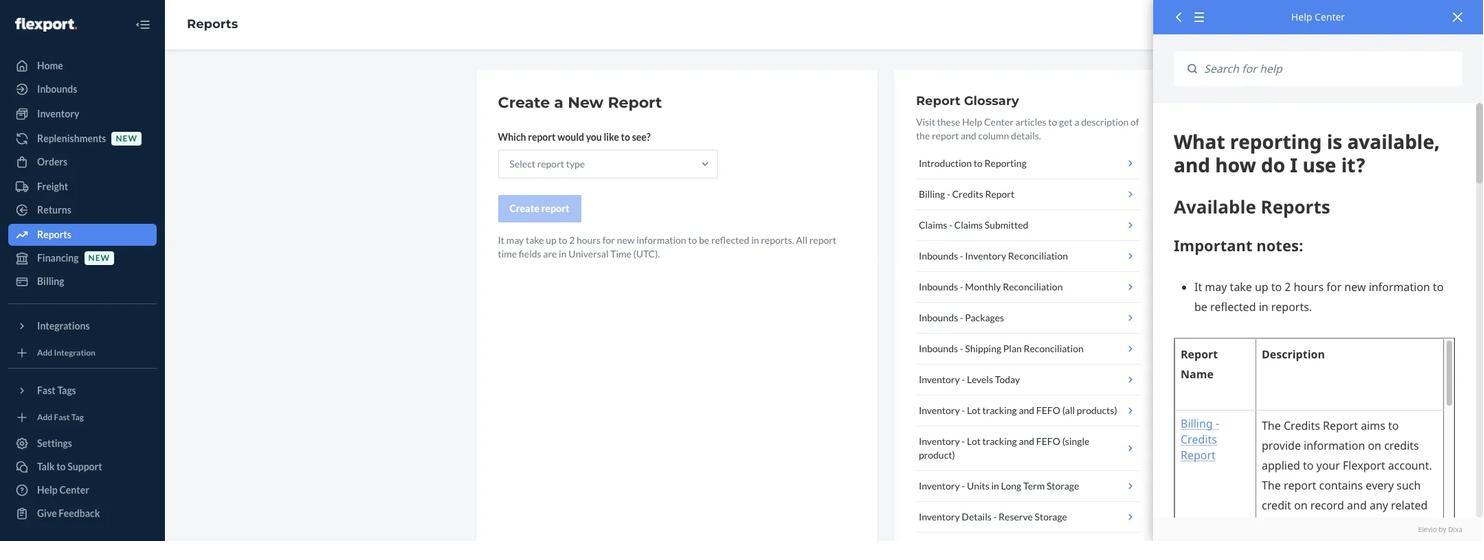 Task type: describe. For each thing, give the bounding box(es) containing it.
1 horizontal spatial reports link
[[187, 17, 238, 32]]

inbounds - packages
[[919, 312, 1005, 324]]

home link
[[8, 55, 157, 77]]

report for which report would you like to see?
[[528, 131, 556, 143]]

2 claims from the left
[[955, 219, 983, 231]]

time
[[611, 248, 632, 260]]

- for inbounds - monthly reconciliation
[[961, 281, 964, 293]]

inventory for inventory - lot tracking and fefo (single product)
[[919, 436, 960, 448]]

report for create a new report
[[608, 94, 663, 112]]

inventory link
[[8, 103, 157, 125]]

inventory for inventory
[[37, 108, 79, 120]]

create for create report
[[510, 203, 540, 215]]

glossary
[[965, 94, 1020, 109]]

products)
[[1077, 405, 1118, 417]]

all
[[797, 234, 808, 246]]

inbounds - monthly reconciliation
[[919, 281, 1063, 293]]

1 vertical spatial reports
[[37, 229, 71, 241]]

inbounds for inbounds - monthly reconciliation
[[919, 281, 959, 293]]

create report
[[510, 203, 570, 215]]

- for inbounds - inventory reconciliation
[[961, 250, 964, 262]]

orders link
[[8, 151, 157, 173]]

report for select report type
[[537, 158, 565, 170]]

tracking for (all
[[983, 405, 1018, 417]]

inventory up monthly
[[966, 250, 1007, 262]]

elevio by dixa link
[[1175, 525, 1463, 535]]

inventory for inventory - levels today
[[919, 374, 960, 386]]

new inside it may take up to 2 hours for new information to be reflected in reports. all report time fields are in universal time (utc).
[[617, 234, 635, 246]]

fast inside dropdown button
[[37, 385, 56, 397]]

add integration link
[[8, 343, 157, 363]]

select report type
[[510, 158, 585, 170]]

inventory for inventory details - reserve storage
[[919, 512, 960, 523]]

to left the be
[[689, 234, 698, 246]]

reconciliation for inbounds - inventory reconciliation
[[1009, 250, 1069, 262]]

1 horizontal spatial help center
[[1292, 10, 1346, 23]]

help inside 'help center' link
[[37, 485, 58, 496]]

1 vertical spatial help center
[[37, 485, 89, 496]]

inventory - units in long term storage
[[919, 481, 1080, 492]]

add integration
[[37, 348, 96, 358]]

lot for inventory - lot tracking and fefo (single product)
[[967, 436, 981, 448]]

visit these help center articles to get a description of the report and column details.
[[917, 116, 1140, 142]]

0 vertical spatial center
[[1316, 10, 1346, 23]]

(utc).
[[634, 248, 660, 260]]

may
[[507, 234, 524, 246]]

inventory - units in long term storage button
[[917, 472, 1140, 503]]

support
[[68, 461, 102, 473]]

submitted
[[985, 219, 1029, 231]]

articles
[[1016, 116, 1047, 128]]

1 vertical spatial reports link
[[8, 224, 157, 246]]

inbounds - packages button
[[917, 303, 1140, 334]]

inventory details - reserve storage
[[919, 512, 1068, 523]]

0 horizontal spatial center
[[59, 485, 89, 496]]

inbounds - shipping plan reconciliation
[[919, 343, 1084, 355]]

talk to support
[[37, 461, 102, 473]]

levels
[[967, 374, 994, 386]]

fast tags button
[[8, 380, 157, 402]]

take
[[526, 234, 544, 246]]

integrations
[[37, 320, 90, 332]]

which
[[498, 131, 526, 143]]

inbounds - inventory reconciliation
[[919, 250, 1069, 262]]

settings
[[37, 438, 72, 450]]

- inside inventory details - reserve storage button
[[994, 512, 997, 523]]

billing - credits report button
[[917, 179, 1140, 210]]

- for inventory - units in long term storage
[[962, 481, 966, 492]]

give feedback
[[37, 508, 100, 520]]

packages
[[966, 312, 1005, 324]]

help inside visit these help center articles to get a description of the report and column details.
[[963, 116, 983, 128]]

universal
[[569, 248, 609, 260]]

to left 2
[[559, 234, 568, 246]]

fields
[[519, 248, 542, 260]]

product)
[[919, 450, 956, 461]]

reports.
[[761, 234, 795, 246]]

visit
[[917, 116, 936, 128]]

today
[[996, 374, 1021, 386]]

and inside visit these help center articles to get a description of the report and column details.
[[961, 130, 977, 142]]

column
[[979, 130, 1010, 142]]

create for create a new report
[[498, 94, 550, 112]]

the
[[917, 130, 931, 142]]

introduction
[[919, 157, 972, 169]]

- for inventory - lot tracking and fefo (all products)
[[962, 405, 966, 417]]

dixa
[[1449, 525, 1463, 535]]

returns link
[[8, 199, 157, 221]]

reporting
[[985, 157, 1027, 169]]

fefo for (all
[[1037, 405, 1061, 417]]

fefo for (single
[[1037, 436, 1061, 448]]

like
[[604, 131, 619, 143]]

integrations button
[[8, 316, 157, 338]]

up
[[546, 234, 557, 246]]

plan
[[1004, 343, 1022, 355]]

new for financing
[[88, 253, 110, 264]]

1 horizontal spatial reports
[[187, 17, 238, 32]]

time
[[498, 248, 517, 260]]

replenishments
[[37, 133, 106, 144]]

would
[[558, 131, 584, 143]]

are
[[543, 248, 557, 260]]

inbounds for inbounds - inventory reconciliation
[[919, 250, 959, 262]]

inbounds for inbounds - packages
[[919, 312, 959, 324]]

tag
[[71, 413, 84, 423]]

inventory - lot tracking and fefo (single product) button
[[917, 427, 1140, 472]]

(single
[[1063, 436, 1090, 448]]

inventory - lot tracking and fefo (single product)
[[919, 436, 1090, 461]]

give feedback button
[[8, 503, 157, 525]]

information
[[637, 234, 687, 246]]

details
[[962, 512, 992, 523]]

elevio
[[1419, 525, 1438, 535]]

home
[[37, 60, 63, 72]]

- for claims - claims submitted
[[950, 219, 953, 231]]

freight
[[37, 181, 68, 193]]

new for replenishments
[[116, 134, 138, 144]]

and for inventory - lot tracking and fefo (single product)
[[1019, 436, 1035, 448]]

claims - claims submitted
[[919, 219, 1029, 231]]

1 vertical spatial in
[[559, 248, 567, 260]]

billing for billing - credits report
[[919, 188, 946, 200]]

to inside button
[[56, 461, 66, 473]]

create a new report
[[498, 94, 663, 112]]



Task type: vqa. For each thing, say whether or not it's contained in the screenshot.
the bottom authentication
no



Task type: locate. For each thing, give the bounding box(es) containing it.
0 horizontal spatial help
[[37, 485, 58, 496]]

2 vertical spatial and
[[1019, 436, 1035, 448]]

freight link
[[8, 176, 157, 198]]

talk to support button
[[8, 457, 157, 479]]

0 vertical spatial and
[[961, 130, 977, 142]]

get
[[1060, 116, 1073, 128]]

- inside the 'billing - credits report' button
[[948, 188, 951, 200]]

center
[[1316, 10, 1346, 23], [985, 116, 1014, 128], [59, 485, 89, 496]]

0 vertical spatial help
[[1292, 10, 1313, 23]]

1 horizontal spatial billing
[[919, 188, 946, 200]]

reconciliation inside 'button'
[[1003, 281, 1063, 293]]

report right 'all'
[[810, 234, 837, 246]]

to right like
[[621, 131, 631, 143]]

inbounds down home
[[37, 83, 77, 95]]

- inside the inventory - lot tracking and fefo (all products) button
[[962, 405, 966, 417]]

2 vertical spatial center
[[59, 485, 89, 496]]

0 vertical spatial add
[[37, 348, 52, 358]]

report for create report
[[542, 203, 570, 215]]

0 vertical spatial fefo
[[1037, 405, 1061, 417]]

add for add integration
[[37, 348, 52, 358]]

create up which
[[498, 94, 550, 112]]

1 vertical spatial billing
[[37, 276, 64, 287]]

0 horizontal spatial help center
[[37, 485, 89, 496]]

introduction to reporting button
[[917, 149, 1140, 179]]

reserve
[[999, 512, 1033, 523]]

a inside visit these help center articles to get a description of the report and column details.
[[1075, 116, 1080, 128]]

1 tracking from the top
[[983, 405, 1018, 417]]

- left the shipping
[[961, 343, 964, 355]]

new up the time
[[617, 234, 635, 246]]

report inside it may take up to 2 hours for new information to be reflected in reports. all report time fields are in universal time (utc).
[[810, 234, 837, 246]]

0 horizontal spatial in
[[559, 248, 567, 260]]

to inside "button"
[[974, 157, 983, 169]]

1 vertical spatial help
[[963, 116, 983, 128]]

introduction to reporting
[[919, 157, 1027, 169]]

reconciliation
[[1009, 250, 1069, 262], [1003, 281, 1063, 293], [1024, 343, 1084, 355]]

inbounds - shipping plan reconciliation button
[[917, 334, 1140, 365]]

help
[[1292, 10, 1313, 23], [963, 116, 983, 128], [37, 485, 58, 496]]

2 fefo from the top
[[1037, 436, 1061, 448]]

details.
[[1012, 130, 1042, 142]]

and down inventory - levels today button
[[1019, 405, 1035, 417]]

tracking down inventory - lot tracking and fefo (all products)
[[983, 436, 1018, 448]]

- inside inventory - levels today button
[[962, 374, 966, 386]]

tracking down today
[[983, 405, 1018, 417]]

which report would you like to see?
[[498, 131, 651, 143]]

- for inventory - levels today
[[962, 374, 966, 386]]

0 horizontal spatial report
[[608, 94, 663, 112]]

2 lot from the top
[[967, 436, 981, 448]]

fefo inside inventory - lot tracking and fefo (single product)
[[1037, 436, 1061, 448]]

1 horizontal spatial report
[[917, 94, 961, 109]]

- right details
[[994, 512, 997, 523]]

inbounds down the 'inbounds - packages'
[[919, 343, 959, 355]]

- down inventory - levels today
[[962, 405, 966, 417]]

claims down billing - credits report
[[919, 219, 948, 231]]

fast left tag
[[54, 413, 70, 423]]

to right talk on the bottom
[[56, 461, 66, 473]]

storage right reserve
[[1035, 512, 1068, 523]]

reconciliation down the inbounds - inventory reconciliation button
[[1003, 281, 1063, 293]]

- down billing - credits report
[[950, 219, 953, 231]]

1 vertical spatial tracking
[[983, 436, 1018, 448]]

in inside button
[[992, 481, 1000, 492]]

hours
[[577, 234, 601, 246]]

inbounds for inbounds - shipping plan reconciliation
[[919, 343, 959, 355]]

0 vertical spatial create
[[498, 94, 550, 112]]

tracking for (single
[[983, 436, 1018, 448]]

1 vertical spatial and
[[1019, 405, 1035, 417]]

units
[[967, 481, 990, 492]]

to left get
[[1049, 116, 1058, 128]]

0 horizontal spatial reports
[[37, 229, 71, 241]]

new
[[116, 134, 138, 144], [617, 234, 635, 246], [88, 253, 110, 264]]

report down the reporting on the top right
[[986, 188, 1015, 200]]

in right are
[[559, 248, 567, 260]]

1 horizontal spatial in
[[752, 234, 760, 246]]

inbounds down "claims - claims submitted"
[[919, 250, 959, 262]]

0 vertical spatial lot
[[967, 405, 981, 417]]

to left the reporting on the top right
[[974, 157, 983, 169]]

0 horizontal spatial new
[[88, 253, 110, 264]]

report left type
[[537, 158, 565, 170]]

reconciliation for inbounds - monthly reconciliation
[[1003, 281, 1063, 293]]

claims down credits
[[955, 219, 983, 231]]

it
[[498, 234, 505, 246]]

help center up give feedback
[[37, 485, 89, 496]]

2 tracking from the top
[[983, 436, 1018, 448]]

report inside the 'billing - credits report' button
[[986, 188, 1015, 200]]

fefo left "(all"
[[1037, 405, 1061, 417]]

1 vertical spatial fefo
[[1037, 436, 1061, 448]]

1 horizontal spatial center
[[985, 116, 1014, 128]]

1 lot from the top
[[967, 405, 981, 417]]

1 horizontal spatial a
[[1075, 116, 1080, 128]]

inventory up the product)
[[919, 436, 960, 448]]

- for inbounds - packages
[[961, 312, 964, 324]]

a left "new"
[[554, 94, 564, 112]]

add inside "link"
[[37, 348, 52, 358]]

be
[[699, 234, 710, 246]]

2 horizontal spatial report
[[986, 188, 1015, 200]]

help down report glossary
[[963, 116, 983, 128]]

inventory for inventory - units in long term storage
[[919, 481, 960, 492]]

fefo
[[1037, 405, 1061, 417], [1037, 436, 1061, 448]]

report up select report type in the left of the page
[[528, 131, 556, 143]]

these
[[938, 116, 961, 128]]

center down talk to support
[[59, 485, 89, 496]]

inbounds left packages
[[919, 312, 959, 324]]

fefo left (single
[[1037, 436, 1061, 448]]

term
[[1024, 481, 1045, 492]]

add fast tag
[[37, 413, 84, 423]]

shipping
[[966, 343, 1002, 355]]

create report button
[[498, 195, 581, 223]]

center inside visit these help center articles to get a description of the report and column details.
[[985, 116, 1014, 128]]

- for billing - credits report
[[948, 188, 951, 200]]

inventory down inventory - levels today
[[919, 405, 960, 417]]

add for add fast tag
[[37, 413, 52, 423]]

inventory up replenishments at the top left of page
[[37, 108, 79, 120]]

2
[[569, 234, 575, 246]]

a right get
[[1075, 116, 1080, 128]]

1 add from the top
[[37, 348, 52, 358]]

returns
[[37, 204, 71, 216]]

report inside visit these help center articles to get a description of the report and column details.
[[932, 130, 960, 142]]

inventory - lot tracking and fefo (all products)
[[919, 405, 1118, 417]]

report up up
[[542, 203, 570, 215]]

inbounds up the 'inbounds - packages'
[[919, 281, 959, 293]]

2 horizontal spatial new
[[617, 234, 635, 246]]

for
[[603, 234, 615, 246]]

in
[[752, 234, 760, 246], [559, 248, 567, 260], [992, 481, 1000, 492]]

close navigation image
[[135, 17, 151, 33]]

-
[[948, 188, 951, 200], [950, 219, 953, 231], [961, 250, 964, 262], [961, 281, 964, 293], [961, 312, 964, 324], [961, 343, 964, 355], [962, 374, 966, 386], [962, 405, 966, 417], [962, 436, 966, 448], [962, 481, 966, 492], [994, 512, 997, 523]]

and inside inventory - lot tracking and fefo (single product)
[[1019, 436, 1035, 448]]

in left reports.
[[752, 234, 760, 246]]

2 vertical spatial help
[[37, 485, 58, 496]]

2 horizontal spatial center
[[1316, 10, 1346, 23]]

1 vertical spatial create
[[510, 203, 540, 215]]

add up settings
[[37, 413, 52, 423]]

new up 'orders' link
[[116, 134, 138, 144]]

report glossary
[[917, 94, 1020, 109]]

1 fefo from the top
[[1037, 405, 1061, 417]]

help center up search search field
[[1292, 10, 1346, 23]]

lot up units
[[967, 436, 981, 448]]

and for inventory - lot tracking and fefo (all products)
[[1019, 405, 1035, 417]]

inventory left levels
[[919, 374, 960, 386]]

1 vertical spatial add
[[37, 413, 52, 423]]

center up search search field
[[1316, 10, 1346, 23]]

billing - credits report
[[919, 188, 1015, 200]]

add left the integration
[[37, 348, 52, 358]]

help center link
[[8, 480, 157, 502]]

billing link
[[8, 271, 157, 293]]

inventory - lot tracking and fefo (all products) button
[[917, 396, 1140, 427]]

report for billing - credits report
[[986, 188, 1015, 200]]

help up search search field
[[1292, 10, 1313, 23]]

fast
[[37, 385, 56, 397], [54, 413, 70, 423]]

1 claims from the left
[[919, 219, 948, 231]]

create inside button
[[510, 203, 540, 215]]

inbounds inside 'button'
[[919, 281, 959, 293]]

billing down introduction
[[919, 188, 946, 200]]

storage right term
[[1047, 481, 1080, 492]]

0 vertical spatial new
[[116, 134, 138, 144]]

type
[[566, 158, 585, 170]]

lot down inventory - levels today
[[967, 405, 981, 417]]

2 horizontal spatial help
[[1292, 10, 1313, 23]]

lot inside the inventory - lot tracking and fefo (all products) button
[[967, 405, 981, 417]]

- inside the inbounds - inventory reconciliation button
[[961, 250, 964, 262]]

(all
[[1063, 405, 1076, 417]]

reflected
[[712, 234, 750, 246]]

talk
[[37, 461, 55, 473]]

2 vertical spatial new
[[88, 253, 110, 264]]

- up inventory - units in long term storage
[[962, 436, 966, 448]]

0 vertical spatial a
[[554, 94, 564, 112]]

- left packages
[[961, 312, 964, 324]]

inventory - levels today
[[919, 374, 1021, 386]]

inbounds link
[[8, 78, 157, 100]]

settings link
[[8, 433, 157, 455]]

reconciliation down "claims - claims submitted" button
[[1009, 250, 1069, 262]]

monthly
[[966, 281, 1002, 293]]

1 vertical spatial new
[[617, 234, 635, 246]]

create up may
[[510, 203, 540, 215]]

0 horizontal spatial reports link
[[8, 224, 157, 246]]

billing for billing
[[37, 276, 64, 287]]

- left credits
[[948, 188, 951, 200]]

1 vertical spatial center
[[985, 116, 1014, 128]]

1 vertical spatial storage
[[1035, 512, 1068, 523]]

of
[[1131, 116, 1140, 128]]

- inside the inbounds - shipping plan reconciliation button
[[961, 343, 964, 355]]

0 vertical spatial fast
[[37, 385, 56, 397]]

add
[[37, 348, 52, 358], [37, 413, 52, 423]]

claims - claims submitted button
[[917, 210, 1140, 241]]

report up see?
[[608, 94, 663, 112]]

inbounds for inbounds
[[37, 83, 77, 95]]

0 vertical spatial storage
[[1047, 481, 1080, 492]]

lot inside inventory - lot tracking and fefo (single product)
[[967, 436, 981, 448]]

2 vertical spatial in
[[992, 481, 1000, 492]]

- inside "claims - claims submitted" button
[[950, 219, 953, 231]]

0 horizontal spatial claims
[[919, 219, 948, 231]]

0 vertical spatial reports link
[[187, 17, 238, 32]]

integration
[[54, 348, 96, 358]]

- left units
[[962, 481, 966, 492]]

- left monthly
[[961, 281, 964, 293]]

financing
[[37, 252, 79, 264]]

- for inventory - lot tracking and fefo (single product)
[[962, 436, 966, 448]]

claims
[[919, 219, 948, 231], [955, 219, 983, 231]]

fast left tags
[[37, 385, 56, 397]]

0 vertical spatial in
[[752, 234, 760, 246]]

- inside 'inbounds - packages' button
[[961, 312, 964, 324]]

1 vertical spatial a
[[1075, 116, 1080, 128]]

long
[[1002, 481, 1022, 492]]

add fast tag link
[[8, 408, 157, 428]]

credits
[[953, 188, 984, 200]]

1 vertical spatial fast
[[54, 413, 70, 423]]

to inside visit these help center articles to get a description of the report and column details.
[[1049, 116, 1058, 128]]

billing inside button
[[919, 188, 946, 200]]

- inside the inbounds - monthly reconciliation 'button'
[[961, 281, 964, 293]]

- for inbounds - shipping plan reconciliation
[[961, 343, 964, 355]]

inventory down the product)
[[919, 481, 960, 492]]

2 horizontal spatial in
[[992, 481, 1000, 492]]

inbounds - inventory reconciliation button
[[917, 241, 1140, 272]]

reconciliation down 'inbounds - packages' button
[[1024, 343, 1084, 355]]

in left long on the right of the page
[[992, 481, 1000, 492]]

give
[[37, 508, 57, 520]]

0 vertical spatial billing
[[919, 188, 946, 200]]

report inside 'create report' button
[[542, 203, 570, 215]]

0 vertical spatial reports
[[187, 17, 238, 32]]

by
[[1440, 525, 1447, 535]]

0 horizontal spatial billing
[[37, 276, 64, 287]]

- inside inventory - units in long term storage button
[[962, 481, 966, 492]]

new
[[568, 94, 604, 112]]

inbounds - monthly reconciliation button
[[917, 272, 1140, 303]]

inventory details - reserve storage button
[[917, 503, 1140, 534]]

1 vertical spatial reconciliation
[[1003, 281, 1063, 293]]

inbounds
[[37, 83, 77, 95], [919, 250, 959, 262], [919, 281, 959, 293], [919, 312, 959, 324], [919, 343, 959, 355]]

0 vertical spatial tracking
[[983, 405, 1018, 417]]

fast tags
[[37, 385, 76, 397]]

reports link
[[187, 17, 238, 32], [8, 224, 157, 246]]

1 horizontal spatial new
[[116, 134, 138, 144]]

elevio by dixa
[[1419, 525, 1463, 535]]

center up "column" on the right
[[985, 116, 1014, 128]]

tracking inside inventory - lot tracking and fefo (single product)
[[983, 436, 1018, 448]]

1 horizontal spatial claims
[[955, 219, 983, 231]]

1 horizontal spatial help
[[963, 116, 983, 128]]

report down these
[[932, 130, 960, 142]]

inventory inside inventory - lot tracking and fefo (single product)
[[919, 436, 960, 448]]

inventory for inventory - lot tracking and fefo (all products)
[[919, 405, 960, 417]]

storage
[[1047, 481, 1080, 492], [1035, 512, 1068, 523]]

reports
[[187, 17, 238, 32], [37, 229, 71, 241]]

and left "column" on the right
[[961, 130, 977, 142]]

2 vertical spatial reconciliation
[[1024, 343, 1084, 355]]

select
[[510, 158, 536, 170]]

Search search field
[[1198, 52, 1463, 86]]

new up billing link
[[88, 253, 110, 264]]

0 vertical spatial help center
[[1292, 10, 1346, 23]]

inventory left details
[[919, 512, 960, 523]]

help up the give
[[37, 485, 58, 496]]

billing down "financing" on the left of the page
[[37, 276, 64, 287]]

0 vertical spatial reconciliation
[[1009, 250, 1069, 262]]

feedback
[[59, 508, 100, 520]]

- inside inventory - lot tracking and fefo (single product)
[[962, 436, 966, 448]]

0 horizontal spatial a
[[554, 94, 564, 112]]

lot for inventory - lot tracking and fefo (all products)
[[967, 405, 981, 417]]

flexport logo image
[[15, 18, 77, 31]]

and down the inventory - lot tracking and fefo (all products) button
[[1019, 436, 1035, 448]]

- down "claims - claims submitted"
[[961, 250, 964, 262]]

2 add from the top
[[37, 413, 52, 423]]

report up these
[[917, 94, 961, 109]]

- left levels
[[962, 374, 966, 386]]

you
[[586, 131, 602, 143]]

1 vertical spatial lot
[[967, 436, 981, 448]]



